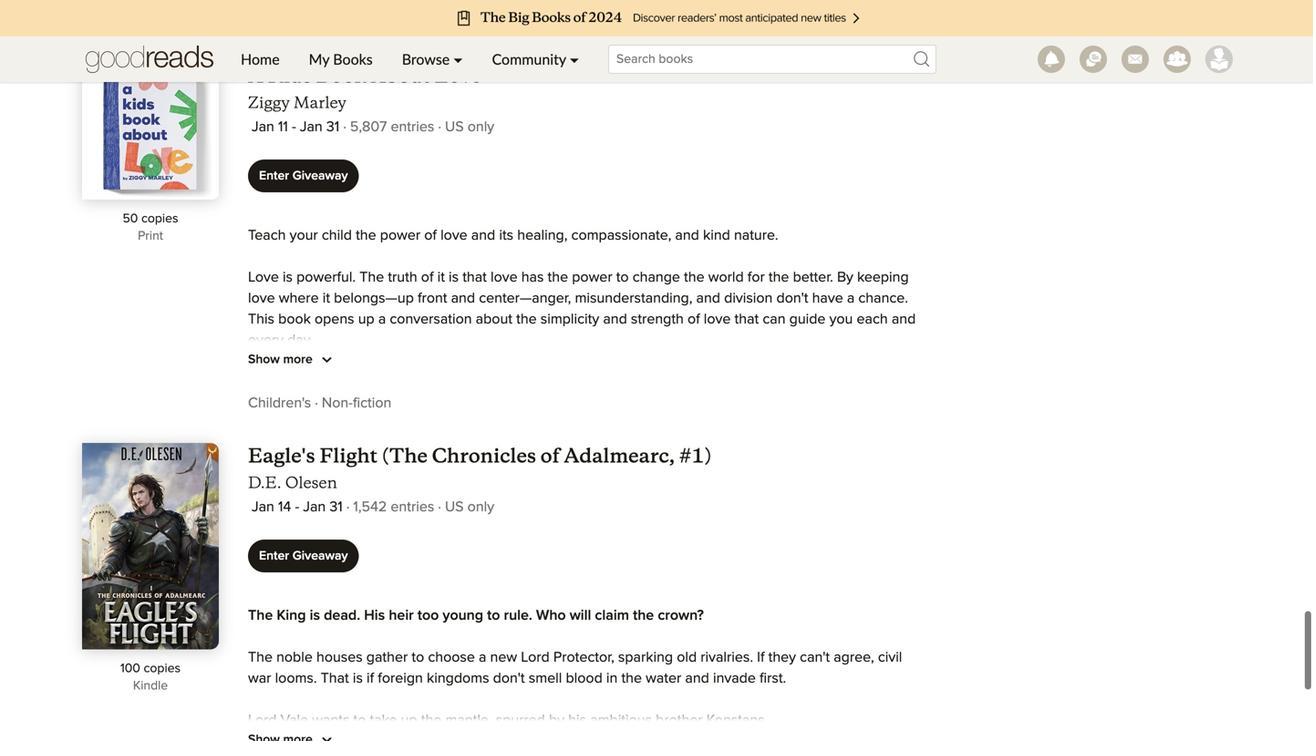 Task type: describe. For each thing, give the bounding box(es) containing it.
only for eagle's flight (the chronicles of adalmearc, #1)
[[468, 500, 495, 515]]

the king is dead. his heir too young to rule. who will claim the crown?
[[248, 609, 704, 624]]

and up the change
[[676, 229, 700, 243]]

and left its
[[472, 229, 496, 243]]

the inside the noble houses gather to choose a new lord protector, sparking old rivalries. if they can't agree, civil war looms. that is if foreign kingdoms don't smell blood in the water and invade first.
[[622, 672, 642, 687]]

don't inside the noble houses gather to choose a new lord protector, sparking old rivalries. if they can't agree, civil war looms. that is if foreign kingdoms don't smell blood in the water and invade first.
[[493, 672, 525, 687]]

jan left 11
[[252, 120, 274, 135]]

of inside eagle's flight (the chronicles of adalmearc, #1) d.e. olesen
[[541, 444, 560, 469]]

the right has on the left of page
[[548, 271, 569, 285]]

by
[[838, 271, 854, 285]]

choose
[[428, 651, 475, 666]]

smell
[[529, 672, 562, 687]]

50 copies print
[[123, 213, 178, 243]]

powerful.
[[297, 271, 356, 285]]

50
[[123, 213, 138, 225]]

learn
[[841, 396, 877, 411]]

foreign
[[378, 672, 423, 687]]

community ▾
[[492, 50, 579, 68]]

lord vale wants to take up the mantle, spurred by his ambitious brother konstans.
[[248, 714, 768, 729]]

they
[[769, 651, 797, 666]]

the left world
[[684, 271, 705, 285]]

0 vertical spatial it
[[438, 271, 445, 285]]

heir
[[389, 609, 414, 624]]

don't inside love is powerful. the truth of it is that love has the power to change the world for the better. by keeping love where it belongs—up front and center—anger, misunderstanding, and division don't have a chance. this book opens up a conversation about the simplicity and strength of love that can guide you each and every day.
[[777, 292, 809, 306]]

new inside the noble houses gather to choose a new lord protector, sparking old rivalries. if they can't agree, civil war looms. that is if foreign kingdoms don't smell blood in the water and invade first.
[[490, 651, 517, 666]]

a kids book about love ziggy marley
[[248, 63, 482, 113]]

looms.
[[275, 672, 317, 687]]

healing,
[[518, 229, 568, 243]]

and right front
[[451, 292, 475, 306]]

a inside the noble houses gather to choose a new lord protector, sparking old rivalries. if they can't agree, civil war looms. that is if foreign kingdoms don't smell blood in the water and invade first.
[[479, 651, 487, 666]]

a right ,
[[361, 375, 369, 390]]

protector,
[[554, 651, 615, 666]]

us for a kids book about love
[[445, 120, 464, 135]]

company
[[494, 375, 552, 390]]

rule.
[[504, 609, 533, 624]]

love up this
[[248, 292, 275, 306]]

14
[[278, 500, 291, 515]]

every
[[248, 333, 284, 348]]

kindle
[[133, 680, 168, 693]]

war
[[248, 672, 271, 687]]

that
[[321, 672, 349, 687]]

browse
[[402, 50, 450, 68]]

simplicity
[[541, 312, 600, 327]]

31 for a kids book about love
[[327, 120, 340, 135]]

home link
[[226, 36, 294, 82]]

more inside button
[[283, 353, 313, 366]]

kids inside meet a kids co. , a new kind of media company with a collection of beautifully designed books that kickstart challenging, empowering, and important conversations for kids and their grownups. learn more about us at akidsco.com .
[[298, 375, 325, 390]]

ziggy
[[248, 93, 290, 113]]

blood
[[566, 672, 603, 687]]

the for king
[[248, 609, 273, 624]]

(the
[[382, 444, 428, 469]]

enter for a kids book about love
[[259, 170, 289, 182]]

and down world
[[697, 292, 721, 306]]

1 horizontal spatial kind
[[703, 229, 731, 243]]

profile image for john smith. image
[[1206, 46, 1234, 73]]

this
[[248, 312, 275, 327]]

better.
[[793, 271, 834, 285]]

11
[[278, 120, 288, 135]]

a down 'by' on the top right of page
[[847, 292, 855, 306]]

his
[[364, 609, 385, 624]]

enter giveaway for a kids book about love
[[259, 170, 348, 182]]

flight
[[320, 444, 378, 469]]

will
[[570, 609, 592, 624]]

the for noble
[[248, 651, 273, 666]]

us only for eagle's flight (the chronicles of adalmearc, #1)
[[445, 500, 495, 515]]

us for eagle's flight (the chronicles of adalmearc, #1)
[[445, 500, 464, 515]]

us
[[289, 417, 304, 432]]

agree,
[[834, 651, 875, 666]]

has
[[522, 271, 544, 285]]

kingdoms
[[427, 672, 490, 687]]

chronicles
[[432, 444, 537, 469]]

that inside meet a kids co. , a new kind of media company with a collection of beautifully designed books that kickstart challenging, empowering, and important conversations for kids and their grownups. learn more about us at akidsco.com .
[[855, 375, 880, 390]]

▾ for browse ▾
[[454, 50, 463, 68]]

chance.
[[859, 292, 909, 306]]

to left take
[[354, 714, 366, 729]]

too
[[418, 609, 439, 624]]

eagle's flight (the chronicles of adalmearc, #1) link
[[248, 444, 712, 469]]

community ▾ link
[[478, 36, 594, 82]]

- for a kids book about love
[[292, 120, 296, 135]]

misunderstanding,
[[575, 292, 693, 306]]

empowering,
[[386, 396, 470, 411]]

front
[[418, 292, 448, 306]]

invade
[[713, 672, 756, 687]]

entries for eagle's flight (the chronicles of adalmearc, #1)
[[391, 500, 435, 515]]

book cover image for eagle's flight (the chronicles of adalmearc, #1)
[[82, 443, 219, 650]]

and down beautifully
[[710, 396, 734, 411]]

more inside meet a kids co. , a new kind of media company with a collection of beautifully designed books that kickstart challenging, empowering, and important conversations for kids and their grownups. learn more about us at akidsco.com .
[[880, 396, 914, 411]]

book
[[316, 63, 367, 88]]

about inside meet a kids co. , a new kind of media company with a collection of beautifully designed books that kickstart challenging, empowering, and important conversations for kids and their grownups. learn more about us at akidsco.com .
[[248, 417, 285, 432]]

100 copies kindle
[[120, 663, 181, 693]]

the left better.
[[769, 271, 790, 285]]

king
[[277, 609, 306, 624]]

kids inside a kids book about love ziggy marley
[[268, 63, 312, 88]]

5,807
[[350, 120, 387, 135]]

home image
[[86, 36, 213, 82]]

child
[[322, 229, 352, 243]]

show more button
[[248, 349, 338, 371]]

wants
[[312, 714, 350, 729]]

entries for a kids book about love
[[391, 120, 435, 135]]

the down center—anger, on the top left of page
[[517, 312, 537, 327]]

with
[[556, 375, 583, 390]]

beautifully
[[679, 375, 745, 390]]

co.
[[329, 375, 350, 390]]

where
[[279, 292, 319, 306]]

belongs—up
[[334, 292, 414, 306]]

lord inside the noble houses gather to choose a new lord protector, sparking old rivalries. if they can't agree, civil war looms. that is if foreign kingdoms don't smell blood in the water and invade first.
[[521, 651, 550, 666]]

nature.
[[734, 229, 779, 243]]

jan 11 - jan 31
[[252, 120, 340, 135]]

love is powerful. the truth of it is that love has the power to change the world for the better. by keeping love where it belongs—up front and center—anger, misunderstanding, and division don't have a chance. this book opens up a conversation about the simplicity and strength of love that can guide you each and every day.
[[248, 271, 916, 348]]

the inside love is powerful. the truth of it is that love has the power to change the world for the better. by keeping love where it belongs—up front and center—anger, misunderstanding, and division don't have a chance. this book opens up a conversation about the simplicity and strength of love that can guide you each and every day.
[[360, 271, 384, 285]]

who
[[536, 609, 566, 624]]

old
[[677, 651, 697, 666]]

love inside love is powerful. the truth of it is that love has the power to change the world for the better. by keeping love where it belongs—up front and center—anger, misunderstanding, and division don't have a chance. this book opens up a conversation about the simplicity and strength of love that can guide you each and every day.
[[248, 271, 279, 285]]

my
[[309, 50, 330, 68]]

by
[[549, 714, 565, 729]]

is right king
[[310, 609, 320, 624]]

take
[[370, 714, 397, 729]]



Task type: vqa. For each thing, say whether or not it's contained in the screenshot.
Careers
no



Task type: locate. For each thing, give the bounding box(es) containing it.
its
[[499, 229, 514, 243]]

to inside love is powerful. the truth of it is that love has the power to change the world for the better. by keeping love where it belongs—up front and center—anger, misunderstanding, and division don't have a chance. this book opens up a conversation about the simplicity and strength of love that can guide you each and every day.
[[617, 271, 629, 285]]

0 vertical spatial giveaway
[[293, 170, 348, 182]]

1 vertical spatial us only
[[445, 500, 495, 515]]

kind up empowering,
[[403, 375, 431, 390]]

▾ inside community ▾ link
[[570, 50, 579, 68]]

1 vertical spatial love
[[248, 271, 279, 285]]

brother
[[656, 714, 703, 729]]

konstans.
[[707, 714, 768, 729]]

jan left 14
[[252, 500, 274, 515]]

meet a kids co. , a new kind of media company with a collection of beautifully designed books that kickstart challenging, empowering, and important conversations for kids and their grownups. learn more about us at akidsco.com .
[[248, 375, 914, 432]]

- right 14
[[295, 500, 300, 515]]

#1)
[[680, 444, 712, 469]]

1 only from the top
[[468, 120, 495, 135]]

first.
[[760, 672, 787, 687]]

▾ for community ▾
[[570, 50, 579, 68]]

copies inside 100 copies kindle
[[144, 663, 181, 676]]

grownups.
[[770, 396, 837, 411]]

of
[[424, 229, 437, 243], [421, 271, 434, 285], [688, 312, 700, 327], [434, 375, 447, 390], [663, 375, 676, 390], [541, 444, 560, 469]]

0 horizontal spatial it
[[323, 292, 330, 306]]

1 horizontal spatial don't
[[777, 292, 809, 306]]

to up misunderstanding,
[[617, 271, 629, 285]]

0 vertical spatial love
[[435, 63, 482, 88]]

▾ inside browse ▾ link
[[454, 50, 463, 68]]

to up foreign
[[412, 651, 424, 666]]

0 vertical spatial the
[[360, 271, 384, 285]]

kind inside meet a kids co. , a new kind of media company with a collection of beautifully designed books that kickstart challenging, empowering, and important conversations for kids and their grownups. learn more about us at akidsco.com .
[[403, 375, 431, 390]]

marley
[[294, 93, 347, 113]]

dead.
[[324, 609, 361, 624]]

0 vertical spatial about
[[476, 312, 513, 327]]

1 vertical spatial enter giveaway link
[[248, 540, 359, 573]]

2 giveaway from the top
[[293, 550, 348, 563]]

up
[[358, 312, 375, 327], [401, 714, 418, 729]]

1 vertical spatial it
[[323, 292, 330, 306]]

1 vertical spatial up
[[401, 714, 418, 729]]

new up fiction
[[373, 375, 400, 390]]

2 vertical spatial that
[[855, 375, 880, 390]]

book
[[278, 312, 311, 327]]

0 vertical spatial -
[[292, 120, 296, 135]]

0 vertical spatial entries
[[391, 120, 435, 135]]

1 horizontal spatial about
[[476, 312, 513, 327]]

enter giveaway link for a kids book about love
[[248, 160, 359, 193]]

jan down marley
[[300, 120, 323, 135]]

1 vertical spatial entries
[[391, 500, 435, 515]]

is up conversation
[[449, 271, 459, 285]]

enter giveaway link down "jan 11 - jan 31"
[[248, 160, 359, 193]]

a right the with
[[586, 375, 594, 390]]

center—anger,
[[479, 292, 571, 306]]

1 horizontal spatial a
[[284, 375, 294, 390]]

enter giveaway down "jan 11 - jan 31"
[[259, 170, 348, 182]]

lord left vale
[[248, 714, 277, 729]]

change
[[633, 271, 681, 285]]

kids left co.
[[298, 375, 325, 390]]

new
[[373, 375, 400, 390], [490, 651, 517, 666]]

books
[[333, 50, 373, 68]]

Search by book title or ISBN text field
[[609, 45, 937, 74]]

31
[[327, 120, 340, 135], [330, 500, 343, 515]]

only for a kids book about love
[[468, 120, 495, 135]]

1 horizontal spatial it
[[438, 271, 445, 285]]

compassionate,
[[572, 229, 672, 243]]

1 vertical spatial new
[[490, 651, 517, 666]]

crown?
[[658, 609, 704, 624]]

it down the powerful.
[[323, 292, 330, 306]]

1 ▾ from the left
[[454, 50, 463, 68]]

challenging,
[[305, 396, 383, 411]]

ziggy marley link
[[248, 92, 347, 113]]

truth
[[388, 271, 418, 285]]

0 vertical spatial us only
[[445, 120, 495, 135]]

to inside the noble houses gather to choose a new lord protector, sparking old rivalries. if they can't agree, civil war looms. that is if foreign kingdoms don't smell blood in the water and invade first.
[[412, 651, 424, 666]]

- right 11
[[292, 120, 296, 135]]

1 enter giveaway link from the top
[[248, 160, 359, 193]]

1 vertical spatial about
[[248, 417, 285, 432]]

1 horizontal spatial new
[[490, 651, 517, 666]]

.
[[407, 417, 410, 432]]

a down show more button
[[284, 375, 294, 390]]

0 horizontal spatial more
[[283, 353, 313, 366]]

- for eagle's flight (the chronicles of adalmearc, #1)
[[295, 500, 300, 515]]

new down "rule."
[[490, 651, 517, 666]]

the left king
[[248, 609, 273, 624]]

1 enter from the top
[[259, 170, 289, 182]]

31 left 1,542 at bottom left
[[330, 500, 343, 515]]

more right learn on the bottom of page
[[880, 396, 914, 411]]

0 vertical spatial book cover image
[[82, 63, 219, 200]]

1 entries from the top
[[391, 120, 435, 135]]

0 vertical spatial only
[[468, 120, 495, 135]]

0 horizontal spatial about
[[248, 417, 285, 432]]

1 horizontal spatial lord
[[521, 651, 550, 666]]

if
[[757, 651, 765, 666]]

about
[[371, 63, 430, 88]]

only down eagle's flight (the chronicles of adalmearc, #1) d.e. olesen
[[468, 500, 495, 515]]

media
[[451, 375, 490, 390]]

us only down eagle's flight (the chronicles of adalmearc, #1) d.e. olesen
[[445, 500, 495, 515]]

kickstart
[[248, 396, 301, 411]]

0 horizontal spatial for
[[659, 396, 676, 411]]

power up "truth"
[[380, 229, 421, 243]]

don't up guide
[[777, 292, 809, 306]]

100
[[120, 663, 140, 676]]

the left 'mantle,'
[[421, 714, 442, 729]]

only
[[468, 120, 495, 135], [468, 500, 495, 515]]

0 vertical spatial kids
[[268, 63, 312, 88]]

entries
[[391, 120, 435, 135], [391, 500, 435, 515]]

None search field
[[594, 45, 952, 74]]

0 vertical spatial enter giveaway
[[259, 170, 348, 182]]

31 for eagle's flight (the chronicles of adalmearc, #1)
[[330, 500, 343, 515]]

copies for eagle's flight (the chronicles of adalmearc, #1)
[[144, 663, 181, 676]]

fiction
[[353, 396, 392, 411]]

love left its
[[441, 229, 468, 243]]

1 vertical spatial us
[[445, 500, 464, 515]]

0 vertical spatial more
[[283, 353, 313, 366]]

a right choose
[[479, 651, 487, 666]]

1 horizontal spatial ▾
[[570, 50, 579, 68]]

enter giveaway
[[259, 170, 348, 182], [259, 550, 348, 563]]

a kids book about love link
[[248, 63, 482, 88]]

it up front
[[438, 271, 445, 285]]

keeping
[[858, 271, 909, 285]]

vale
[[281, 714, 309, 729]]

collection
[[598, 375, 659, 390]]

and inside the noble houses gather to choose a new lord protector, sparking old rivalries. if they can't agree, civil war looms. that is if foreign kingdoms don't smell blood in the water and invade first.
[[686, 672, 710, 687]]

don't
[[777, 292, 809, 306], [493, 672, 525, 687]]

new inside meet a kids co. , a new kind of media company with a collection of beautifully designed books that kickstart challenging, empowering, and important conversations for kids and their grownups. learn more about us at akidsco.com .
[[373, 375, 400, 390]]

giveaway for eagle's flight (the chronicles of adalmearc, #1)
[[293, 550, 348, 563]]

0 vertical spatial up
[[358, 312, 375, 327]]

0 horizontal spatial a
[[248, 63, 264, 88]]

1 horizontal spatial that
[[735, 312, 759, 327]]

0 horizontal spatial that
[[463, 271, 487, 285]]

0 horizontal spatial ▾
[[454, 50, 463, 68]]

day.
[[287, 333, 313, 348]]

copies inside 50 copies print
[[141, 213, 178, 225]]

0 vertical spatial enter
[[259, 170, 289, 182]]

is up "where" in the top left of the page
[[283, 271, 293, 285]]

a down belongs—up
[[378, 312, 386, 327]]

1 vertical spatial enter giveaway
[[259, 550, 348, 563]]

houses
[[317, 651, 363, 666]]

2 enter from the top
[[259, 550, 289, 563]]

enter giveaway link for eagle's flight (the chronicles of adalmearc, #1)
[[248, 540, 359, 573]]

about
[[476, 312, 513, 327], [248, 417, 285, 432]]

kind left nature.
[[703, 229, 731, 243]]

lord up smell
[[521, 651, 550, 666]]

0 vertical spatial copies
[[141, 213, 178, 225]]

in
[[607, 672, 618, 687]]

1 giveaway from the top
[[293, 170, 348, 182]]

power inside love is powerful. the truth of it is that love has the power to change the world for the better. by keeping love where it belongs—up front and center—anger, misunderstanding, and division don't have a chance. this book opens up a conversation about the simplicity and strength of love that can guide you each and every day.
[[572, 271, 613, 285]]

1 vertical spatial that
[[735, 312, 759, 327]]

that up center—anger, on the top left of page
[[463, 271, 487, 285]]

to left "rule."
[[487, 609, 500, 624]]

copies for a kids book about love
[[141, 213, 178, 225]]

up down belongs—up
[[358, 312, 375, 327]]

0 horizontal spatial new
[[373, 375, 400, 390]]

0 vertical spatial a
[[248, 63, 264, 88]]

1 enter giveaway from the top
[[259, 170, 348, 182]]

1 vertical spatial book cover image
[[82, 443, 219, 650]]

kids
[[268, 63, 312, 88], [298, 375, 325, 390]]

their
[[738, 396, 766, 411]]

▾ right browse
[[454, 50, 463, 68]]

1 vertical spatial giveaway
[[293, 550, 348, 563]]

love down division
[[704, 312, 731, 327]]

each
[[857, 312, 888, 327]]

0 vertical spatial new
[[373, 375, 400, 390]]

enter giveaway link
[[248, 160, 359, 193], [248, 540, 359, 573]]

0 horizontal spatial up
[[358, 312, 375, 327]]

only down community
[[468, 120, 495, 135]]

d.e.
[[248, 473, 282, 493]]

2 vertical spatial the
[[248, 651, 273, 666]]

0 vertical spatial enter giveaway link
[[248, 160, 359, 193]]

can
[[763, 312, 786, 327]]

spurred
[[496, 714, 545, 729]]

up inside love is powerful. the truth of it is that love has the power to change the world for the better. by keeping love where it belongs—up front and center—anger, misunderstanding, and division don't have a chance. this book opens up a conversation about the simplicity and strength of love that can guide you each and every day.
[[358, 312, 375, 327]]

eagle's flight (the chronicles of adalmearc, #1) d.e. olesen
[[248, 444, 712, 493]]

love left has on the left of page
[[491, 271, 518, 285]]

don't left smell
[[493, 672, 525, 687]]

book cover image
[[82, 63, 219, 200], [82, 443, 219, 650]]

2 enter giveaway link from the top
[[248, 540, 359, 573]]

jan down olesen
[[303, 500, 326, 515]]

0 horizontal spatial don't
[[493, 672, 525, 687]]

enter for eagle's flight (the chronicles of adalmearc, #1)
[[259, 550, 289, 563]]

claim
[[595, 609, 630, 624]]

love right about
[[435, 63, 482, 88]]

love inside a kids book about love ziggy marley
[[435, 63, 482, 88]]

kids up ziggy marley link
[[268, 63, 312, 88]]

2 enter giveaway from the top
[[259, 550, 348, 563]]

copies up print
[[141, 213, 178, 225]]

2 book cover image from the top
[[82, 443, 219, 650]]

mantle,
[[446, 714, 492, 729]]

0 vertical spatial 31
[[327, 120, 340, 135]]

1 vertical spatial kids
[[298, 375, 325, 390]]

the right in
[[622, 672, 642, 687]]

1 horizontal spatial up
[[401, 714, 418, 729]]

1 horizontal spatial love
[[435, 63, 482, 88]]

1 horizontal spatial more
[[880, 396, 914, 411]]

a inside meet a kids co. , a new kind of media company with a collection of beautifully designed books that kickstart challenging, empowering, and important conversations for kids and their grownups. learn more about us at akidsco.com .
[[284, 375, 294, 390]]

the up belongs—up
[[360, 271, 384, 285]]

that down division
[[735, 312, 759, 327]]

entries right 1,542 at bottom left
[[391, 500, 435, 515]]

up right take
[[401, 714, 418, 729]]

0 vertical spatial power
[[380, 229, 421, 243]]

copies up kindle
[[144, 663, 181, 676]]

and down media
[[474, 396, 498, 411]]

and down chance.
[[892, 312, 916, 327]]

young
[[443, 609, 484, 624]]

his
[[569, 714, 587, 729]]

d.e. olesen link
[[248, 473, 337, 494]]

1 vertical spatial the
[[248, 609, 273, 624]]

power up misunderstanding,
[[572, 271, 613, 285]]

opens
[[315, 312, 355, 327]]

0 vertical spatial for
[[748, 271, 765, 285]]

1 vertical spatial 31
[[330, 500, 343, 515]]

book cover image for a kids book about love
[[82, 63, 219, 200]]

for inside meet a kids co. , a new kind of media company with a collection of beautifully designed books that kickstart challenging, empowering, and important conversations for kids and their grownups. learn more about us at akidsco.com .
[[659, 396, 676, 411]]

▾ right community
[[570, 50, 579, 68]]

is inside the noble houses gather to choose a new lord protector, sparking old rivalries. if they can't agree, civil war looms. that is if foreign kingdoms don't smell blood in the water and invade first.
[[353, 672, 363, 687]]

is left "if"
[[353, 672, 363, 687]]

1 horizontal spatial for
[[748, 271, 765, 285]]

enter down 11
[[259, 170, 289, 182]]

2 entries from the top
[[391, 500, 435, 515]]

have
[[813, 292, 844, 306]]

enter giveaway link down jan 14 - jan 31
[[248, 540, 359, 573]]

about inside love is powerful. the truth of it is that love has the power to change the world for the better. by keeping love where it belongs—up front and center—anger, misunderstanding, and division don't have a chance. this book opens up a conversation about the simplicity and strength of love that can guide you each and every day.
[[476, 312, 513, 327]]

and down 'old'
[[686, 672, 710, 687]]

the inside the noble houses gather to choose a new lord protector, sparking old rivalries. if they can't agree, civil war looms. that is if foreign kingdoms don't smell blood in the water and invade first.
[[248, 651, 273, 666]]

division
[[725, 292, 773, 306]]

1 vertical spatial enter
[[259, 550, 289, 563]]

the right claim on the left
[[633, 609, 654, 624]]

eagle's
[[248, 444, 315, 469]]

0 vertical spatial that
[[463, 271, 487, 285]]

1 book cover image from the top
[[82, 63, 219, 200]]

olesen
[[285, 473, 337, 493]]

1 vertical spatial don't
[[493, 672, 525, 687]]

1 vertical spatial lord
[[248, 714, 277, 729]]

5,807 entries
[[350, 120, 435, 135]]

1 vertical spatial copies
[[144, 663, 181, 676]]

that up learn on the bottom of page
[[855, 375, 880, 390]]

entries right '5,807'
[[391, 120, 435, 135]]

about down center—anger, on the top left of page
[[476, 312, 513, 327]]

2 ▾ from the left
[[570, 50, 579, 68]]

31 down marley
[[327, 120, 340, 135]]

1 vertical spatial power
[[572, 271, 613, 285]]

home
[[241, 50, 280, 68]]

water
[[646, 672, 682, 687]]

1 vertical spatial -
[[295, 500, 300, 515]]

enter down 14
[[259, 550, 289, 563]]

enter giveaway for eagle's flight (the chronicles of adalmearc, #1)
[[259, 550, 348, 563]]

1 vertical spatial only
[[468, 500, 495, 515]]

world
[[709, 271, 744, 285]]

important
[[501, 396, 562, 411]]

a
[[248, 63, 264, 88], [284, 375, 294, 390]]

for left kids
[[659, 396, 676, 411]]

0 horizontal spatial kind
[[403, 375, 431, 390]]

if
[[367, 672, 374, 687]]

giveaway down "jan 11 - jan 31"
[[293, 170, 348, 182]]

giveaway for a kids book about love
[[293, 170, 348, 182]]

strength
[[631, 312, 684, 327]]

teach your child the power of love and its healing, compassionate, and kind nature.
[[248, 229, 779, 243]]

0 horizontal spatial power
[[380, 229, 421, 243]]

for inside love is powerful. the truth of it is that love has the power to change the world for the better. by keeping love where it belongs—up front and center—anger, misunderstanding, and division don't have a chance. this book opens up a conversation about the simplicity and strength of love that can guide you each and every day.
[[748, 271, 765, 285]]

2 only from the top
[[468, 500, 495, 515]]

for up division
[[748, 271, 765, 285]]

the right the child
[[356, 229, 376, 243]]

and down misunderstanding,
[[603, 312, 628, 327]]

jan 14 - jan 31
[[252, 500, 343, 515]]

show more
[[248, 353, 316, 366]]

1 vertical spatial for
[[659, 396, 676, 411]]

the noble houses gather to choose a new lord protector, sparking old rivalries. if they can't agree, civil war looms. that is if foreign kingdoms don't smell blood in the water and invade first.
[[248, 651, 903, 687]]

my books
[[309, 50, 373, 68]]

a up 'ziggy' in the left top of the page
[[248, 63, 264, 88]]

us only right 5,807 entries
[[445, 120, 495, 135]]

enter giveaway down jan 14 - jan 31
[[259, 550, 348, 563]]

1 vertical spatial more
[[880, 396, 914, 411]]

giveaway down jan 14 - jan 31
[[293, 550, 348, 563]]

0 vertical spatial us
[[445, 120, 464, 135]]

more down day. in the left of the page
[[283, 353, 313, 366]]

0 horizontal spatial love
[[248, 271, 279, 285]]

love
[[441, 229, 468, 243], [491, 271, 518, 285], [248, 292, 275, 306], [704, 312, 731, 327]]

non-
[[322, 396, 353, 411]]

0 vertical spatial don't
[[777, 292, 809, 306]]

us only for a kids book about love
[[445, 120, 495, 135]]

0 vertical spatial lord
[[521, 651, 550, 666]]

us down eagle's flight (the chronicles of adalmearc, #1) d.e. olesen
[[445, 500, 464, 515]]

teach
[[248, 229, 286, 243]]

2 horizontal spatial that
[[855, 375, 880, 390]]

a inside a kids book about love ziggy marley
[[248, 63, 264, 88]]

us right 5,807 entries
[[445, 120, 464, 135]]

about down the kickstart
[[248, 417, 285, 432]]

civil
[[878, 651, 903, 666]]

0 horizontal spatial lord
[[248, 714, 277, 729]]

1 horizontal spatial power
[[572, 271, 613, 285]]

0 vertical spatial kind
[[703, 229, 731, 243]]

1 vertical spatial kind
[[403, 375, 431, 390]]

love up "where" in the top left of the page
[[248, 271, 279, 285]]

the up war
[[248, 651, 273, 666]]

1 vertical spatial a
[[284, 375, 294, 390]]



